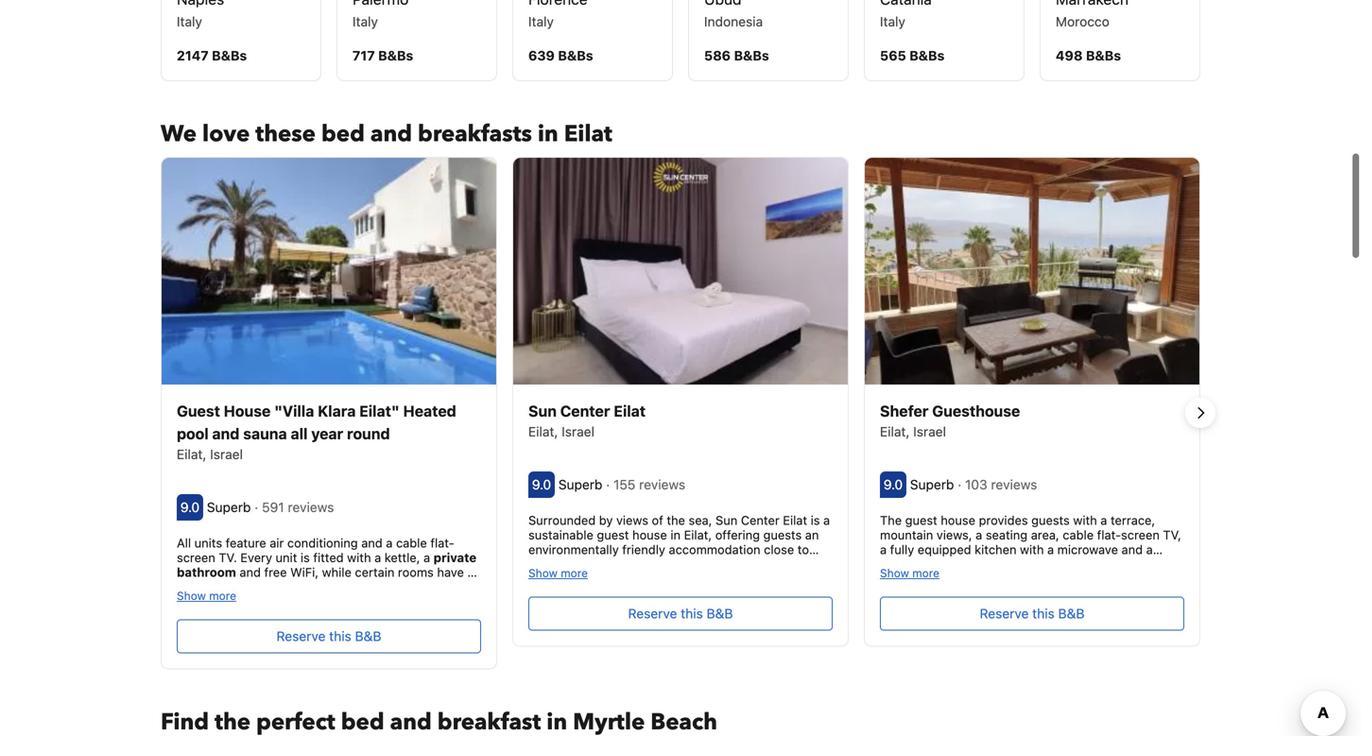 Task type: locate. For each thing, give the bounding box(es) containing it.
0 horizontal spatial free
[[264, 565, 287, 580]]

certain
[[355, 565, 395, 580]]

2 horizontal spatial scored 9.0 element
[[880, 472, 907, 498]]

screen
[[1121, 528, 1160, 542], [177, 551, 215, 565]]

show for shefer guesthouse
[[880, 567, 909, 580]]

2 as from the left
[[997, 587, 1011, 601]]

beach. down environmentally
[[572, 557, 612, 572]]

units right all
[[194, 536, 222, 550]]

morocco
[[1056, 14, 1110, 29]]

b&b for sun center eilat
[[707, 606, 733, 622]]

flat- up microwave
[[1097, 528, 1121, 542]]

eilat up an
[[783, 513, 808, 527]]

0 horizontal spatial 9.0
[[180, 499, 200, 515]]

reserve this b&b link for israel
[[880, 597, 1185, 631]]

0 vertical spatial views,
[[937, 528, 973, 542]]

at down certain
[[373, 580, 385, 594]]

1 horizontal spatial eilat
[[614, 402, 646, 420]]

superb for center
[[559, 477, 603, 492]]

bed inside "with walk-in shower. a fridge, a stovetop and kitchenware are also offered, as well as a kettle. at the guest house, units are equipped with bed linen and towels."
[[1017, 602, 1039, 616]]

wifi, inside and free wifi, while certain rooms have a terrace and some have sea views. at the guest house, every unit comes with bed linen and towels.
[[290, 565, 319, 580]]

and up certain
[[361, 536, 383, 550]]

superb
[[559, 477, 603, 492], [910, 477, 954, 492], [207, 499, 251, 515]]

sun center eilat image
[[513, 158, 848, 385]]

1 horizontal spatial reviews
[[639, 477, 686, 492]]

and up kettle.
[[1043, 572, 1065, 586]]

5 b&bs from the left
[[910, 48, 945, 63]]

1 horizontal spatial more
[[561, 567, 588, 580]]

disabled
[[669, 602, 718, 616]]

0 horizontal spatial linen
[[372, 595, 399, 609]]

eilat, down shefer
[[880, 424, 910, 439]]

every
[[219, 595, 250, 609]]

show more
[[529, 567, 588, 580], [880, 567, 940, 580], [177, 590, 236, 603]]

center
[[560, 402, 610, 420], [741, 513, 780, 527]]

show more button down fully
[[880, 566, 940, 580]]

towels. down "kitchenware"
[[1098, 602, 1138, 616]]

2 horizontal spatial show more button
[[880, 566, 940, 580]]

0 horizontal spatial eilat
[[564, 118, 613, 150]]

eilat, inside shefer guesthouse eilat, israel
[[880, 424, 910, 439]]

linen inside "with walk-in shower. a fridge, a stovetop and kitchenware are also offered, as well as a kettle. at the guest house, units are equipped with bed linen and towels."
[[1043, 602, 1070, 616]]

0 horizontal spatial are
[[911, 602, 930, 616]]

unit
[[276, 551, 297, 565], [253, 595, 275, 609]]

1 horizontal spatial linen
[[1043, 602, 1070, 616]]

9.0 inside guest house "villa klara eilat" heated pool and sauna all year round section
[[180, 499, 200, 515]]

scored 9.0 element for sun center eilat
[[529, 472, 555, 498]]

round
[[347, 425, 390, 443]]

this down kettle.
[[1033, 606, 1055, 622]]

show for sun center eilat
[[529, 567, 558, 580]]

guest inside "with walk-in shower. a fridge, a stovetop and kitchenware are also offered, as well as a kettle. at the guest house, units are equipped with bed linen and towels."
[[1101, 587, 1133, 601]]

1 horizontal spatial screen
[[1121, 528, 1160, 542]]

0 vertical spatial are
[[1140, 572, 1158, 586]]

4 italy from the left
[[880, 14, 906, 29]]

2 horizontal spatial reserve
[[980, 606, 1029, 622]]

the
[[880, 513, 902, 527], [615, 557, 637, 572], [700, 572, 721, 586], [800, 572, 821, 586]]

year
[[311, 425, 343, 443]]

show more inside guest house "villa klara eilat" heated pool and sauna all year round section
[[177, 590, 236, 603]]

also inside "with walk-in shower. a fridge, a stovetop and kitchenware are also offered, as well as a kettle. at the guest house, units are equipped with bed linen and towels."
[[880, 587, 904, 601]]

love
[[202, 118, 250, 150]]

reviews inside guest house "villa klara eilat" heated pool and sauna all year round section
[[288, 499, 334, 515]]

with inside and free wifi, while certain rooms have a terrace and some have sea views. at the guest house, every unit comes with bed linen and towels.
[[320, 595, 344, 609]]

2 horizontal spatial reserve this b&b link
[[880, 597, 1185, 631]]

in up property
[[671, 528, 681, 542]]

1 horizontal spatial cable
[[1063, 528, 1094, 542]]

2 horizontal spatial free
[[724, 587, 746, 601]]

9.0 inside shefer guesthouse section
[[884, 477, 903, 492]]

0 vertical spatial mountain
[[880, 528, 933, 542]]

units
[[194, 536, 222, 550], [880, 602, 908, 616]]

0 vertical spatial wifi,
[[290, 565, 319, 580]]

this for guest house "villa klara eilat" heated pool and sauna all year round
[[329, 629, 352, 644]]

4 b&bs from the left
[[734, 48, 769, 63]]

this inside guest house "villa klara eilat" heated pool and sauna all year round section
[[329, 629, 352, 644]]

free
[[264, 565, 287, 580], [666, 587, 688, 601], [724, 587, 746, 601]]

0 horizontal spatial center
[[560, 402, 610, 420]]

beach. down close
[[757, 572, 796, 586]]

guesthouse
[[933, 402, 1021, 420]]

house, down terrace
[[177, 595, 215, 609]]

house, down "kitchenware"
[[1136, 587, 1174, 601]]

and down 717 b&bs
[[370, 118, 412, 150]]

9.0 inside sun center eilat 'section'
[[532, 477, 551, 492]]

italy for 639
[[529, 14, 554, 29]]

sun
[[529, 402, 557, 420], [716, 513, 738, 527]]

2 horizontal spatial 9.0
[[884, 477, 903, 492]]

reserve inside shefer guesthouse section
[[980, 606, 1029, 622]]

reserve this b&b
[[628, 606, 733, 622], [980, 606, 1085, 622], [277, 629, 381, 644]]

from 155 reviews element
[[606, 477, 689, 492]]

2 horizontal spatial israel
[[914, 424, 946, 439]]

more inside sun center eilat 'section'
[[561, 567, 588, 580]]

9.0 for sun center eilat
[[532, 477, 551, 492]]

kitchen
[[975, 543, 1017, 557]]

this down the views.
[[329, 629, 352, 644]]

rated superb element left 103
[[910, 477, 958, 492]]

1 horizontal spatial as
[[997, 587, 1011, 601]]

guests up "area,"
[[1032, 513, 1070, 527]]

rated superb element
[[559, 477, 606, 492], [910, 477, 958, 492], [207, 499, 255, 515]]

0 horizontal spatial reserve
[[277, 629, 326, 644]]

equipped
[[918, 543, 972, 557], [933, 602, 987, 616]]

show more button
[[529, 566, 588, 580], [880, 566, 940, 580], [177, 589, 236, 603]]

6 b&bs from the left
[[1086, 48, 1121, 63]]

1 vertical spatial eilat
[[614, 402, 646, 420]]

show more button inside guest house "villa klara eilat" heated pool and sauna all year round section
[[177, 589, 236, 603]]

kitchenware
[[1068, 572, 1137, 586]]

superb inside sun center eilat 'section'
[[559, 477, 603, 492]]

reserve this b&b down 'comes'
[[277, 629, 381, 644]]

reserve this b&b inside shefer guesthouse section
[[980, 606, 1085, 622]]

at right kettle.
[[1063, 587, 1075, 601]]

is left 1.4
[[616, 572, 626, 586]]

unit down air
[[276, 551, 297, 565]]

fridge,
[[939, 572, 977, 586]]

unit inside all units feature air conditioning and a cable flat- screen tv. every unit is fitted with a kettle, a
[[276, 551, 297, 565]]

flat- up private
[[431, 536, 455, 550]]

639
[[529, 48, 555, 63]]

flat- inside all units feature air conditioning and a cable flat- screen tv. every unit is fitted with a kettle, a
[[431, 536, 455, 550]]

eilat
[[564, 118, 613, 150], [614, 402, 646, 420], [783, 513, 808, 527]]

more
[[561, 567, 588, 580], [913, 567, 940, 580], [209, 590, 236, 603]]

the down 'features'
[[700, 572, 721, 586]]

this right for
[[681, 606, 703, 622]]

are
[[1140, 572, 1158, 586], [911, 602, 930, 616]]

provides
[[979, 513, 1028, 527]]

eilat, down sea,
[[684, 528, 712, 542]]

have down private
[[437, 565, 464, 580]]

more inside guest house "villa klara eilat" heated pool and sauna all year round section
[[209, 590, 236, 603]]

linen down kettle.
[[1043, 602, 1070, 616]]

scored 9.0 element up fully
[[880, 472, 907, 498]]

reserve this b&b link inside shefer guesthouse section
[[880, 597, 1185, 631]]

guest up fully
[[905, 513, 938, 527]]

wifi,
[[290, 565, 319, 580], [692, 587, 720, 601]]

towels.
[[427, 595, 468, 609], [1098, 602, 1138, 616]]

property types region
[[146, 157, 1216, 670]]

screen down terrace,
[[1121, 528, 1160, 542]]

in right breakfasts at left top
[[538, 118, 559, 150]]

b&bs right the 565
[[910, 48, 945, 63]]

show more button inside shefer guesthouse section
[[880, 566, 940, 580]]

9.0
[[532, 477, 551, 492], [884, 477, 903, 492], [180, 499, 200, 515]]

1 b&bs from the left
[[212, 48, 247, 63]]

the right of
[[667, 513, 685, 527]]

reserve this b&b link down from
[[529, 597, 833, 631]]

2 horizontal spatial b&b
[[1059, 606, 1085, 622]]

0 horizontal spatial b&b
[[355, 629, 381, 644]]

1 horizontal spatial wifi,
[[692, 587, 720, 601]]

reserve this b&b link down stovetop
[[880, 597, 1185, 631]]

also up facilities at the bottom left
[[602, 587, 626, 601]]

in inside surrounded by views of the sea, sun center eilat is a sustainable guest house in eilat, offering guests an environmentally friendly accommodation close to kisuski beach. the property features mountain and city views, and is 1.4 km from the pearl beach. the guest house also offers free wifi, free parking and facilities for disabled guests.
[[671, 528, 681, 542]]

house,
[[1136, 587, 1174, 601], [177, 595, 215, 609]]

with inside all units feature air conditioning and a cable flat- screen tv. every unit is fitted with a kettle, a
[[347, 551, 371, 565]]

3 italy from the left
[[529, 14, 554, 29]]

free up some
[[264, 565, 287, 580]]

italy
[[177, 14, 202, 29], [353, 14, 378, 29], [529, 14, 554, 29], [880, 14, 906, 29]]

2 horizontal spatial reviews
[[991, 477, 1038, 492]]

9.0 for shefer guesthouse
[[884, 477, 903, 492]]

superb inside shefer guesthouse section
[[910, 477, 954, 492]]

reserve this b&b for klara
[[277, 629, 381, 644]]

b&bs for 639 b&bs
[[558, 48, 593, 63]]

show more button down bathroom
[[177, 589, 236, 603]]

are down offered,
[[911, 602, 930, 616]]

and inside all units feature air conditioning and a cable flat- screen tv. every unit is fitted with a kettle, a
[[361, 536, 383, 550]]

1 vertical spatial sun
[[716, 513, 738, 527]]

this inside shefer guesthouse section
[[1033, 606, 1055, 622]]

mountain up fully
[[880, 528, 933, 542]]

italy up 2147
[[177, 14, 202, 29]]

0 vertical spatial screen
[[1121, 528, 1160, 542]]

all
[[177, 536, 191, 550]]

guests
[[1032, 513, 1070, 527], [764, 528, 802, 542]]

reserve this b&b inside sun center eilat 'section'
[[628, 606, 733, 622]]

2 b&bs from the left
[[378, 48, 413, 63]]

sea
[[311, 580, 331, 594]]

0 horizontal spatial guests
[[764, 528, 802, 542]]

0 vertical spatial house
[[941, 513, 976, 527]]

center up offering
[[741, 513, 780, 527]]

unit inside and free wifi, while certain rooms have a terrace and some have sea views. at the guest house, every unit comes with bed linen and towels.
[[253, 595, 275, 609]]

cable up the 'kettle,'
[[396, 536, 427, 550]]

towels. down rooms
[[427, 595, 468, 609]]

eilat inside sun center eilat eilat, israel
[[614, 402, 646, 420]]

show down bathroom
[[177, 590, 206, 603]]

scored 9.0 element for shefer guesthouse
[[880, 472, 907, 498]]

2 horizontal spatial rated superb element
[[910, 477, 958, 492]]

1 horizontal spatial reserve this b&b
[[628, 606, 733, 622]]

1 horizontal spatial house,
[[1136, 587, 1174, 601]]

and down 'every' at the bottom left of the page
[[240, 565, 261, 580]]

scored 9.0 element
[[529, 472, 555, 498], [880, 472, 907, 498], [177, 494, 203, 521]]

a
[[928, 572, 936, 586]]

1 vertical spatial center
[[741, 513, 780, 527]]

more down bathroom
[[209, 590, 236, 603]]

superb up feature
[[207, 499, 251, 515]]

guest house "villa klara eilat" heated pool and sauna all year round section
[[161, 157, 497, 670]]

scored 9.0 element up surrounded
[[529, 472, 555, 498]]

the guest house provides guests with a terrace, mountain views, a seating area, cable flat-screen tv, a fully equipped kitchen with a microwave and a toaster, and a
[[880, 513, 1182, 572]]

and down to
[[800, 557, 821, 572]]

these
[[256, 118, 316, 150]]

1 vertical spatial have
[[280, 580, 307, 594]]

b&bs for 586 b&bs
[[734, 48, 769, 63]]

1 horizontal spatial the
[[667, 513, 685, 527]]

mountain inside surrounded by views of the sea, sun center eilat is a sustainable guest house in eilat, offering guests an environmentally friendly accommodation close to kisuski beach. the property features mountain and city views, and is 1.4 km from the pearl beach. the guest house also offers free wifi, free parking and facilities for disabled guests.
[[743, 557, 796, 572]]

1 horizontal spatial flat-
[[1097, 528, 1121, 542]]

1 vertical spatial beach.
[[757, 572, 796, 586]]

0 vertical spatial have
[[437, 565, 464, 580]]

as down fridge,
[[955, 587, 968, 601]]

reserve for klara
[[277, 629, 326, 644]]

the down "kitchenware"
[[1079, 587, 1097, 601]]

reviews inside shefer guesthouse section
[[991, 477, 1038, 492]]

b&bs right 2147
[[212, 48, 247, 63]]

2 horizontal spatial the
[[1079, 587, 1097, 601]]

b&b down kettle.
[[1059, 606, 1085, 622]]

superb inside guest house "villa klara eilat" heated pool and sauna all year round section
[[207, 499, 251, 515]]

the
[[667, 513, 685, 527], [389, 580, 407, 594], [1079, 587, 1097, 601]]

in up "kitchenware"
[[1129, 557, 1139, 572]]

2 horizontal spatial reserve this b&b
[[980, 606, 1085, 622]]

eilat down 639 b&bs
[[564, 118, 613, 150]]

also inside surrounded by views of the sea, sun center eilat is a sustainable guest house in eilat, offering guests an environmentally friendly accommodation close to kisuski beach. the property features mountain and city views, and is 1.4 km from the pearl beach. the guest house also offers free wifi, free parking and facilities for disabled guests.
[[602, 587, 626, 601]]

0 horizontal spatial superb
[[207, 499, 251, 515]]

0 horizontal spatial unit
[[253, 595, 275, 609]]

0 horizontal spatial show
[[177, 590, 206, 603]]

show more inside sun center eilat 'section'
[[529, 567, 588, 580]]

is down "conditioning"
[[301, 551, 310, 565]]

this for sun center eilat
[[681, 606, 703, 622]]

reviews up of
[[639, 477, 686, 492]]

next image
[[1189, 402, 1212, 425]]

reserve this b&b for israel
[[980, 606, 1085, 622]]

israel inside shefer guesthouse eilat, israel
[[914, 424, 946, 439]]

breakfasts
[[418, 118, 532, 150]]

103
[[965, 477, 988, 492]]

views, up fridge,
[[937, 528, 973, 542]]

1 horizontal spatial also
[[880, 587, 904, 601]]

guest inside and free wifi, while certain rooms have a terrace and some have sea views. at the guest house, every unit comes with bed linen and towels.
[[411, 580, 443, 594]]

1 italy from the left
[[177, 14, 202, 29]]

friendly
[[622, 543, 666, 557]]

bed
[[321, 118, 365, 150], [347, 595, 369, 609], [1017, 602, 1039, 616]]

units inside "with walk-in shower. a fridge, a stovetop and kitchenware are also offered, as well as a kettle. at the guest house, units are equipped with bed linen and towels."
[[880, 602, 908, 616]]

rated superb element inside shefer guesthouse section
[[910, 477, 958, 492]]

more for israel
[[913, 567, 940, 580]]

the inside "with walk-in shower. a fridge, a stovetop and kitchenware are also offered, as well as a kettle. at the guest house, units are equipped with bed linen and towels."
[[1079, 587, 1097, 601]]

wifi, up the sea
[[290, 565, 319, 580]]

israel inside guest house "villa klara eilat" heated pool and sauna all year round eilat, israel
[[210, 447, 243, 462]]

property
[[640, 557, 689, 572]]

565 b&bs
[[880, 48, 945, 63]]

accommodation
[[669, 543, 761, 557]]

sun center eilat eilat, israel
[[529, 402, 646, 439]]

offered,
[[907, 587, 952, 601]]

1 vertical spatial is
[[301, 551, 310, 565]]

0 horizontal spatial have
[[280, 580, 307, 594]]

2 italy from the left
[[353, 14, 378, 29]]

reserve this b&b link
[[529, 597, 833, 631], [880, 597, 1185, 631], [177, 620, 481, 654]]

show inside sun center eilat 'section'
[[529, 567, 558, 580]]

1 horizontal spatial free
[[666, 587, 688, 601]]

1 horizontal spatial house
[[633, 528, 667, 542]]

0 horizontal spatial also
[[602, 587, 626, 601]]

1 horizontal spatial units
[[880, 602, 908, 616]]

reserve inside sun center eilat 'section'
[[628, 606, 677, 622]]

italy up the 565
[[880, 14, 906, 29]]

scored 9.0 element up all
[[177, 494, 203, 521]]

1 horizontal spatial at
[[1063, 587, 1075, 601]]

1 horizontal spatial show
[[529, 567, 558, 580]]

1 horizontal spatial center
[[741, 513, 780, 527]]

every
[[240, 551, 272, 565]]

show for guest house "villa klara eilat" heated pool and sauna all year round
[[177, 590, 206, 603]]

0 horizontal spatial the
[[389, 580, 407, 594]]

reserve this b&b down from
[[628, 606, 733, 622]]

flat-
[[1097, 528, 1121, 542], [431, 536, 455, 550]]

0 horizontal spatial towels.
[[427, 595, 468, 609]]

israel up 9.0 superb 155 reviews
[[562, 424, 595, 439]]

reviews
[[639, 477, 686, 492], [991, 477, 1038, 492], [288, 499, 334, 515]]

1.4
[[629, 572, 646, 586]]

guest
[[905, 513, 938, 527], [597, 528, 629, 542], [411, 580, 443, 594], [529, 587, 561, 601], [1101, 587, 1133, 601]]

b&b inside guest house "villa klara eilat" heated pool and sauna all year round section
[[355, 629, 381, 644]]

0 horizontal spatial reserve this b&b
[[277, 629, 381, 644]]

1 horizontal spatial show more button
[[529, 566, 588, 580]]

have up 'comes'
[[280, 580, 307, 594]]

1 vertical spatial unit
[[253, 595, 275, 609]]

show more inside shefer guesthouse section
[[880, 567, 940, 580]]

0 horizontal spatial flat-
[[431, 536, 455, 550]]

reserve this b&b inside guest house "villa klara eilat" heated pool and sauna all year round section
[[277, 629, 381, 644]]

surrounded
[[529, 513, 596, 527]]

area,
[[1031, 528, 1060, 542]]

717 b&bs
[[353, 48, 413, 63]]

1 also from the left
[[602, 587, 626, 601]]

0 vertical spatial eilat
[[564, 118, 613, 150]]

2 horizontal spatial house
[[941, 513, 976, 527]]

0 horizontal spatial rated superb element
[[207, 499, 255, 515]]

show more for sun center eilat
[[529, 567, 588, 580]]

0 horizontal spatial screen
[[177, 551, 215, 565]]

center inside surrounded by views of the sea, sun center eilat is a sustainable guest house in eilat, offering guests an environmentally friendly accommodation close to kisuski beach. the property features mountain and city views, and is 1.4 km from the pearl beach. the guest house also offers free wifi, free parking and facilities for disabled guests.
[[741, 513, 780, 527]]

with down the sea
[[320, 595, 344, 609]]

is up an
[[811, 513, 820, 527]]

2 also from the left
[[880, 587, 904, 601]]

1 horizontal spatial is
[[616, 572, 626, 586]]

b&bs right 498 at the right
[[1086, 48, 1121, 63]]

sea,
[[689, 513, 712, 527]]

show more down fully
[[880, 567, 940, 580]]

and inside guest house "villa klara eilat" heated pool and sauna all year round eilat, israel
[[212, 425, 240, 443]]

equipped inside "with walk-in shower. a fridge, a stovetop and kitchenware are also offered, as well as a kettle. at the guest house, units are equipped with bed linen and towels."
[[933, 602, 987, 616]]

b&b down pearl
[[707, 606, 733, 622]]

more inside shefer guesthouse section
[[913, 567, 940, 580]]

this inside sun center eilat 'section'
[[681, 606, 703, 622]]

show down fully
[[880, 567, 909, 580]]

show inside guest house "villa klara eilat" heated pool and sauna all year round section
[[177, 590, 206, 603]]

wifi, up disabled
[[692, 587, 720, 601]]

1 horizontal spatial reserve this b&b link
[[529, 597, 833, 631]]

show more button inside sun center eilat 'section'
[[529, 566, 588, 580]]

guest inside the guest house provides guests with a terrace, mountain views, a seating area, cable flat-screen tv, a fully equipped kitchen with a microwave and a toaster, and a
[[905, 513, 938, 527]]

1 vertical spatial guests
[[764, 528, 802, 542]]

the up fully
[[880, 513, 902, 527]]

1 horizontal spatial sun
[[716, 513, 738, 527]]

b&b for shefer guesthouse
[[1059, 606, 1085, 622]]

0 horizontal spatial views,
[[553, 572, 588, 586]]

flat- inside the guest house provides guests with a terrace, mountain views, a seating area, cable flat-screen tv, a fully equipped kitchen with a microwave and a toaster, and a
[[1097, 528, 1121, 542]]

house up friendly
[[633, 528, 667, 542]]

screen up bathroom
[[177, 551, 215, 565]]

b&b inside sun center eilat 'section'
[[707, 606, 733, 622]]

shefer guesthouse link
[[880, 400, 1185, 422]]

city
[[529, 572, 549, 586]]

reserve this b&b link inside sun center eilat 'section'
[[529, 597, 833, 631]]

1 vertical spatial wifi,
[[692, 587, 720, 601]]

linen
[[372, 595, 399, 609], [1043, 602, 1070, 616]]

reviews inside sun center eilat 'section'
[[639, 477, 686, 492]]

reserve down offers
[[628, 606, 677, 622]]

private
[[434, 551, 477, 565]]

show more down bathroom
[[177, 590, 236, 603]]

superb for house
[[207, 499, 251, 515]]

shower.
[[880, 572, 924, 586]]

we love these bed and breakfasts in eilat
[[161, 118, 613, 150]]

1 vertical spatial units
[[880, 602, 908, 616]]

reserve this b&b for eilat,
[[628, 606, 733, 622]]

2 horizontal spatial eilat
[[783, 513, 808, 527]]

and down "house"
[[212, 425, 240, 443]]

0 horizontal spatial this
[[329, 629, 352, 644]]

reserve this b&b down kettle.
[[980, 606, 1085, 622]]

cable inside the guest house provides guests with a terrace, mountain views, a seating area, cable flat-screen tv, a fully equipped kitchen with a microwave and a toaster, and a
[[1063, 528, 1094, 542]]

with
[[1073, 513, 1097, 527], [1020, 543, 1044, 557], [347, 551, 371, 565], [1070, 557, 1094, 572], [320, 595, 344, 609], [990, 602, 1014, 616]]

1 vertical spatial screen
[[177, 551, 215, 565]]

reserve down well
[[980, 606, 1029, 622]]

2 horizontal spatial show
[[880, 567, 909, 580]]

show inside shefer guesthouse section
[[880, 567, 909, 580]]

bed down kettle.
[[1017, 602, 1039, 616]]

1 horizontal spatial israel
[[562, 424, 595, 439]]

0 horizontal spatial is
[[301, 551, 310, 565]]

1 horizontal spatial 9.0
[[532, 477, 551, 492]]

3 b&bs from the left
[[558, 48, 593, 63]]

views
[[616, 513, 649, 527]]

1 horizontal spatial rated superb element
[[559, 477, 606, 492]]

superb up surrounded
[[559, 477, 603, 492]]

1 horizontal spatial this
[[681, 606, 703, 622]]

b&bs right 717
[[378, 48, 413, 63]]

2 horizontal spatial show more
[[880, 567, 940, 580]]

0 vertical spatial unit
[[276, 551, 297, 565]]

air
[[270, 536, 284, 550]]

show more for shefer guesthouse
[[880, 567, 940, 580]]

2 horizontal spatial in
[[1129, 557, 1139, 572]]

0 horizontal spatial show more
[[177, 590, 236, 603]]

guest down rooms
[[411, 580, 443, 594]]

house, inside "with walk-in shower. a fridge, a stovetop and kitchenware are also offered, as well as a kettle. at the guest house, units are equipped with bed linen and towels."
[[1136, 587, 1174, 601]]

israel
[[562, 424, 595, 439], [914, 424, 946, 439], [210, 447, 243, 462]]

1 vertical spatial in
[[671, 528, 681, 542]]

1 horizontal spatial guests
[[1032, 513, 1070, 527]]

1 horizontal spatial unit
[[276, 551, 297, 565]]

mountain down close
[[743, 557, 796, 572]]

beach.
[[572, 557, 612, 572], [757, 572, 796, 586]]

units down shower.
[[880, 602, 908, 616]]

more for klara
[[209, 590, 236, 603]]

at
[[373, 580, 385, 594], [1063, 587, 1075, 601]]

2 horizontal spatial this
[[1033, 606, 1055, 622]]

1 horizontal spatial mountain
[[880, 528, 933, 542]]

also down shower.
[[880, 587, 904, 601]]

cable
[[1063, 528, 1094, 542], [396, 536, 427, 550]]

2 horizontal spatial more
[[913, 567, 940, 580]]

reviews up "conditioning"
[[288, 499, 334, 515]]

reserve inside guest house "villa klara eilat" heated pool and sauna all year round section
[[277, 629, 326, 644]]

reserve down 'comes'
[[277, 629, 326, 644]]

views, inside the guest house provides guests with a terrace, mountain views, a seating area, cable flat-screen tv, a fully equipped kitchen with a microwave and a toaster, and a
[[937, 528, 973, 542]]

9.0 up surrounded
[[532, 477, 551, 492]]

is
[[811, 513, 820, 527], [301, 551, 310, 565], [616, 572, 626, 586]]

also
[[602, 587, 626, 601], [880, 587, 904, 601]]

guests up close
[[764, 528, 802, 542]]

1 horizontal spatial towels.
[[1098, 602, 1138, 616]]

0 horizontal spatial units
[[194, 536, 222, 550]]

b&b inside shefer guesthouse section
[[1059, 606, 1085, 622]]



Task type: describe. For each thing, give the bounding box(es) containing it.
shefer guesthouse section
[[864, 157, 1201, 647]]

equipped inside the guest house provides guests with a terrace, mountain views, a seating area, cable flat-screen tv, a fully equipped kitchen with a microwave and a toaster, and a
[[918, 543, 972, 557]]

498 b&bs
[[1056, 48, 1121, 63]]

parking
[[529, 602, 571, 616]]

sun inside sun center eilat eilat, israel
[[529, 402, 557, 420]]

591
[[262, 499, 284, 515]]

guest up parking
[[529, 587, 561, 601]]

by
[[599, 513, 613, 527]]

1 as from the left
[[955, 587, 968, 601]]

and down rooms
[[403, 595, 424, 609]]

free inside and free wifi, while certain rooms have a terrace and some have sea views. at the guest house, every unit comes with bed linen and towels.
[[264, 565, 287, 580]]

show more button for guest house "villa klara eilat" heated pool and sauna all year round
[[177, 589, 236, 603]]

the inside and free wifi, while certain rooms have a terrace and some have sea views. at the guest house, every unit comes with bed linen and towels.
[[389, 580, 407, 594]]

center inside sun center eilat eilat, israel
[[560, 402, 610, 420]]

the down to
[[800, 572, 821, 586]]

at inside and free wifi, while certain rooms have a terrace and some have sea views. at the guest house, every unit comes with bed linen and towels.
[[373, 580, 385, 594]]

9.0 superb 155 reviews
[[532, 477, 689, 492]]

b&b for guest house "villa klara eilat" heated pool and sauna all year round
[[355, 629, 381, 644]]

bed inside and free wifi, while certain rooms have a terrace and some have sea views. at the guest house, every unit comes with bed linen and towels.
[[347, 595, 369, 609]]

an
[[805, 528, 819, 542]]

eilat, inside surrounded by views of the sea, sun center eilat is a sustainable guest house in eilat, offering guests an environmentally friendly accommodation close to kisuski beach. the property features mountain and city views, and is 1.4 km from the pearl beach. the guest house also offers free wifi, free parking and facilities for disabled guests.
[[684, 528, 712, 542]]

guest down by on the bottom left of page
[[597, 528, 629, 542]]

we
[[161, 118, 197, 150]]

toaster,
[[880, 557, 923, 572]]

features
[[693, 557, 740, 572]]

while
[[322, 565, 352, 580]]

stovetop
[[990, 572, 1040, 586]]

shefer
[[880, 402, 929, 420]]

reviews for house
[[288, 499, 334, 515]]

a inside surrounded by views of the sea, sun center eilat is a sustainable guest house in eilat, offering guests an environmentally friendly accommodation close to kisuski beach. the property features mountain and city views, and is 1.4 km from the pearl beach. the guest house also offers free wifi, free parking and facilities for disabled guests.
[[824, 513, 830, 527]]

eilat, inside sun center eilat eilat, israel
[[529, 424, 558, 439]]

2147 b&bs
[[177, 48, 247, 63]]

9.0 superb 591 reviews
[[180, 499, 338, 515]]

linen inside and free wifi, while certain rooms have a terrace and some have sea views. at the guest house, every unit comes with bed linen and towels.
[[372, 595, 399, 609]]

guest house "villa klara eilat" heated pool and sauna all year round image
[[162, 158, 496, 385]]

wifi, inside surrounded by views of the sea, sun center eilat is a sustainable guest house in eilat, offering guests an environmentally friendly accommodation close to kisuski beach. the property features mountain and city views, and is 1.4 km from the pearl beach. the guest house also offers free wifi, free parking and facilities for disabled guests.
[[692, 587, 720, 601]]

guest house "villa klara eilat" heated pool and sauna all year round eilat, israel
[[177, 402, 456, 462]]

rated superb element for center
[[559, 477, 606, 492]]

with up microwave
[[1073, 513, 1097, 527]]

towels. inside and free wifi, while certain rooms have a terrace and some have sea views. at the guest house, every unit comes with bed linen and towels.
[[427, 595, 468, 609]]

717
[[353, 48, 375, 63]]

b&bs for 717 b&bs
[[378, 48, 413, 63]]

sustainable
[[529, 528, 594, 542]]

b&bs for 2147 b&bs
[[212, 48, 247, 63]]

all
[[291, 425, 308, 443]]

with down microwave
[[1070, 557, 1094, 572]]

9.0 for guest house "villa klara eilat" heated pool and sauna all year round
[[180, 499, 200, 515]]

kisuski
[[529, 557, 569, 572]]

offers
[[629, 587, 662, 601]]

sun center eilat link
[[529, 400, 833, 422]]

1 vertical spatial are
[[911, 602, 930, 616]]

sun center eilat section
[[512, 157, 849, 647]]

reviews for guesthouse
[[991, 477, 1038, 492]]

and free wifi, while certain rooms have a terrace and some have sea views. at the guest house, every unit comes with bed linen and towels.
[[177, 565, 474, 609]]

shefer guesthouse image
[[865, 158, 1200, 385]]

and up a
[[927, 557, 948, 572]]

feature
[[226, 536, 266, 550]]

more for eilat,
[[561, 567, 588, 580]]

from 103 reviews element
[[958, 477, 1041, 492]]

kettle.
[[1024, 587, 1060, 601]]

1 vertical spatial house
[[633, 528, 667, 542]]

tv,
[[1163, 528, 1182, 542]]

tv.
[[219, 551, 237, 565]]

and up walk-
[[1122, 543, 1143, 557]]

views, inside surrounded by views of the sea, sun center eilat is a sustainable guest house in eilat, offering guests an environmentally friendly accommodation close to kisuski beach. the property features mountain and city views, and is 1.4 km from the pearl beach. the guest house also offers free wifi, free parking and facilities for disabled guests.
[[553, 572, 588, 586]]

565
[[880, 48, 906, 63]]

rated superb element for house
[[207, 499, 255, 515]]

586 b&bs
[[704, 48, 769, 63]]

towels. inside "with walk-in shower. a fridge, a stovetop and kitchenware are also offered, as well as a kettle. at the guest house, units are equipped with bed linen and towels."
[[1098, 602, 1138, 616]]

eilat inside surrounded by views of the sea, sun center eilat is a sustainable guest house in eilat, offering guests an environmentally friendly accommodation close to kisuski beach. the property features mountain and city views, and is 1.4 km from the pearl beach. the guest house also offers free wifi, free parking and facilities for disabled guests.
[[783, 513, 808, 527]]

shefer guesthouse eilat, israel
[[880, 402, 1021, 439]]

0 vertical spatial in
[[538, 118, 559, 150]]

guest house "villa klara eilat" heated pool and sauna all year round link
[[177, 400, 481, 445]]

eilat"
[[359, 402, 400, 420]]

and down "kitchenware"
[[1073, 602, 1094, 616]]

environmentally
[[529, 543, 619, 557]]

1 horizontal spatial are
[[1140, 572, 1158, 586]]

heated
[[403, 402, 456, 420]]

israel inside sun center eilat eilat, israel
[[562, 424, 595, 439]]

in inside "with walk-in shower. a fridge, a stovetop and kitchenware are also offered, as well as a kettle. at the guest house, units are equipped with bed linen and towels."
[[1129, 557, 1139, 572]]

show more button for sun center eilat
[[529, 566, 588, 580]]

mountain inside the guest house provides guests with a terrace, mountain views, a seating area, cable flat-screen tv, a fully equipped kitchen with a microwave and a toaster, and a
[[880, 528, 933, 542]]

screen inside all units feature air conditioning and a cable flat- screen tv. every unit is fitted with a kettle, a
[[177, 551, 215, 565]]

conditioning
[[287, 536, 358, 550]]

a inside and free wifi, while certain rooms have a terrace and some have sea views. at the guest house, every unit comes with bed linen and towels.
[[468, 565, 474, 580]]

screen inside the guest house provides guests with a terrace, mountain views, a seating area, cable flat-screen tv, a fully equipped kitchen with a microwave and a toaster, and a
[[1121, 528, 1160, 542]]

with down "area,"
[[1020, 543, 1044, 557]]

some
[[246, 580, 277, 594]]

0 vertical spatial is
[[811, 513, 820, 527]]

bathroom
[[177, 565, 236, 580]]

guests inside surrounded by views of the sea, sun center eilat is a sustainable guest house in eilat, offering guests an environmentally friendly accommodation close to kisuski beach. the property features mountain and city views, and is 1.4 km from the pearl beach. the guest house also offers free wifi, free parking and facilities for disabled guests.
[[764, 528, 802, 542]]

fully
[[890, 543, 915, 557]]

sun inside surrounded by views of the sea, sun center eilat is a sustainable guest house in eilat, offering guests an environmentally friendly accommodation close to kisuski beach. the property features mountain and city views, and is 1.4 km from the pearl beach. the guest house also offers free wifi, free parking and facilities for disabled guests.
[[716, 513, 738, 527]]

639 b&bs
[[529, 48, 593, 63]]

km
[[649, 572, 666, 586]]

rooms
[[398, 565, 434, 580]]

sauna
[[243, 425, 287, 443]]

kettle,
[[385, 551, 420, 565]]

eilat, inside guest house "villa klara eilat" heated pool and sauna all year round eilat, israel
[[177, 447, 207, 462]]

indonesia
[[704, 14, 763, 29]]

all units feature air conditioning and a cable flat- screen tv. every unit is fitted with a kettle, a
[[177, 536, 455, 565]]

at inside "with walk-in shower. a fridge, a stovetop and kitchenware are also offered, as well as a kettle. at the guest house, units are equipped with bed linen and towels."
[[1063, 587, 1075, 601]]

the up 1.4
[[615, 557, 637, 572]]

586
[[704, 48, 731, 63]]

guests.
[[721, 602, 763, 616]]

reviews for center
[[639, 477, 686, 492]]

cable inside all units feature air conditioning and a cable flat- screen tv. every unit is fitted with a kettle, a
[[396, 536, 427, 550]]

b&bs for 565 b&bs
[[910, 48, 945, 63]]

and up every
[[221, 580, 243, 594]]

comes
[[278, 595, 316, 609]]

house
[[224, 402, 271, 420]]

views.
[[334, 580, 370, 594]]

private bathroom
[[177, 551, 477, 580]]

rated superb element for guesthouse
[[910, 477, 958, 492]]

pool
[[177, 425, 209, 443]]

italy for 2147
[[177, 14, 202, 29]]

guests inside the guest house provides guests with a terrace, mountain views, a seating area, cable flat-screen tv, a fully equipped kitchen with a microwave and a toaster, and a
[[1032, 513, 1070, 527]]

italy for 565
[[880, 14, 906, 29]]

1 horizontal spatial beach.
[[757, 572, 796, 586]]

from 591 reviews element
[[255, 499, 338, 515]]

terrace
[[177, 580, 218, 594]]

surrounded by views of the sea, sun center eilat is a sustainable guest house in eilat, offering guests an environmentally friendly accommodation close to kisuski beach. the property features mountain and city views, and is 1.4 km from the pearl beach. the guest house also offers free wifi, free parking and facilities for disabled guests.
[[529, 513, 830, 616]]

offering
[[715, 528, 760, 542]]

0 vertical spatial beach.
[[572, 557, 612, 572]]

2147
[[177, 48, 209, 63]]

and left 1.4
[[592, 572, 613, 586]]

this for shefer guesthouse
[[1033, 606, 1055, 622]]

house inside the guest house provides guests with a terrace, mountain views, a seating area, cable flat-screen tv, a fully equipped kitchen with a microwave and a toaster, and a
[[941, 513, 976, 527]]

superb for guesthouse
[[910, 477, 954, 492]]

2 vertical spatial is
[[616, 572, 626, 586]]

facilities
[[599, 602, 647, 616]]

is inside all units feature air conditioning and a cable flat- screen tv. every unit is fitted with a kettle, a
[[301, 551, 310, 565]]

of
[[652, 513, 664, 527]]

with walk-in shower. a fridge, a stovetop and kitchenware are also offered, as well as a kettle. at the guest house, units are equipped with bed linen and towels.
[[880, 557, 1174, 616]]

"villa
[[274, 402, 314, 420]]

reserve for eilat,
[[628, 606, 677, 622]]

to
[[798, 543, 809, 557]]

with down well
[[990, 602, 1014, 616]]

bed right these at the left
[[321, 118, 365, 150]]

show more button for shefer guesthouse
[[880, 566, 940, 580]]

the inside surrounded by views of the sea, sun center eilat is a sustainable guest house in eilat, offering guests an environmentally friendly accommodation close to kisuski beach. the property features mountain and city views, and is 1.4 km from the pearl beach. the guest house also offers free wifi, free parking and facilities for disabled guests.
[[667, 513, 685, 527]]

guest
[[177, 402, 220, 420]]

b&bs for 498 b&bs
[[1086, 48, 1121, 63]]

house, inside and free wifi, while certain rooms have a terrace and some have sea views. at the guest house, every unit comes with bed linen and towels.
[[177, 595, 215, 609]]

walk-
[[1098, 557, 1129, 572]]

italy for 717
[[353, 14, 378, 29]]

scored 9.0 element for guest house "villa klara eilat" heated pool and sauna all year round
[[177, 494, 203, 521]]

terrace,
[[1111, 513, 1156, 527]]

155
[[614, 477, 636, 492]]

the inside the guest house provides guests with a terrace, mountain views, a seating area, cable flat-screen tv, a fully equipped kitchen with a microwave and a toaster, and a
[[880, 513, 902, 527]]

close
[[764, 543, 794, 557]]

show more for guest house "villa klara eilat" heated pool and sauna all year round
[[177, 590, 236, 603]]

and right parking
[[575, 602, 596, 616]]

reserve this b&b link for klara
[[177, 620, 481, 654]]

498
[[1056, 48, 1083, 63]]

fitted
[[313, 551, 344, 565]]

reserve this b&b link for eilat,
[[529, 597, 833, 631]]

units inside all units feature air conditioning and a cable flat- screen tv. every unit is fitted with a kettle, a
[[194, 536, 222, 550]]

reserve for israel
[[980, 606, 1029, 622]]

for
[[650, 602, 666, 616]]

9.0 superb 103 reviews
[[884, 477, 1041, 492]]

microwave
[[1058, 543, 1119, 557]]

well
[[972, 587, 994, 601]]

0 horizontal spatial house
[[564, 587, 599, 601]]



Task type: vqa. For each thing, say whether or not it's contained in the screenshot.
third B&Bs
yes



